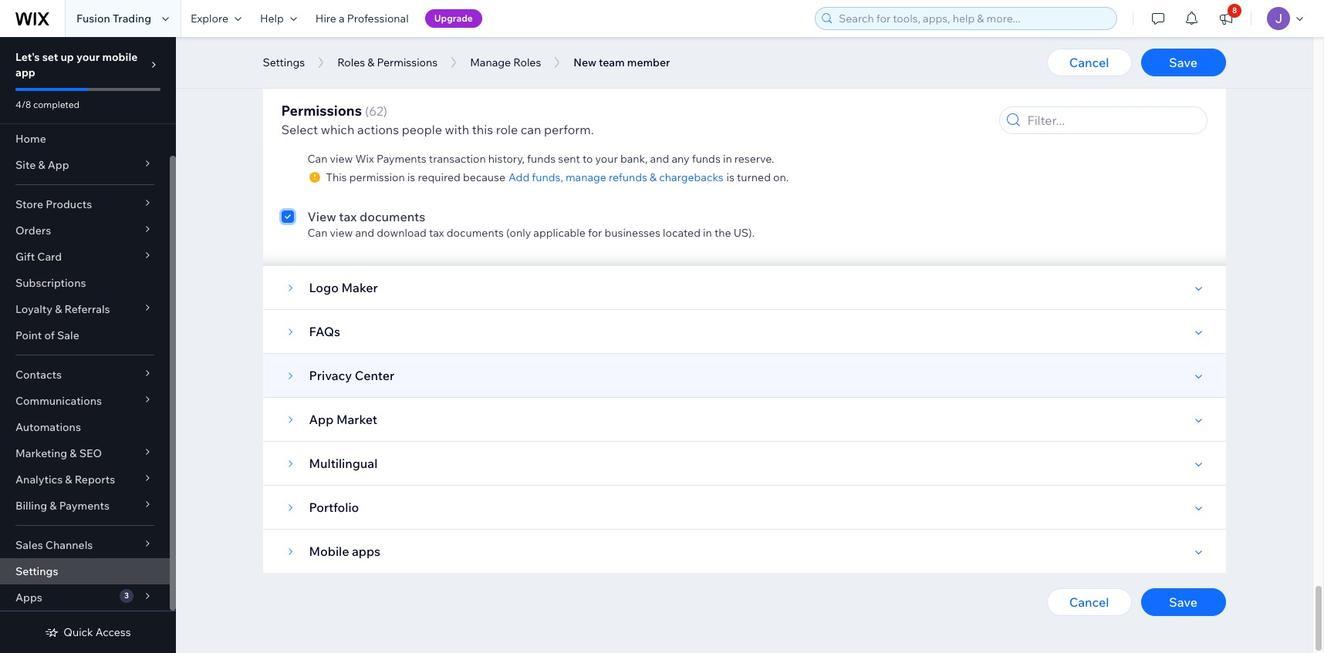 Task type: describe. For each thing, give the bounding box(es) containing it.
reports
[[75, 473, 115, 487]]

privacy center
[[309, 368, 395, 384]]

history,
[[488, 152, 525, 166]]

settings button
[[255, 51, 313, 74]]

communications
[[15, 394, 102, 408]]

0 horizontal spatial for
[[567, 96, 581, 110]]

gift card
[[15, 250, 62, 264]]

point of sale
[[15, 329, 79, 343]]

cancel for first save button from the top
[[1069, 55, 1109, 70]]

analytics
[[15, 473, 63, 487]]

site
[[15, 158, 36, 172]]

view inside view settlement reports & payouts can view wix payments transaction history, funds sent to your bank, and any funds in reserve.
[[330, 152, 353, 166]]

methods
[[740, 41, 785, 55]]

certain
[[890, 96, 925, 110]]

quick access button
[[45, 626, 131, 640]]

schedule.
[[883, 41, 931, 55]]

applicable
[[534, 226, 586, 240]]

payments inside add funds, manage refunds & chargebacks can add funds to the account, dispute chargebacks for payments accepted with wix payments and issue refunds for certain providers.
[[730, 96, 780, 110]]

professional
[[347, 12, 409, 25]]

trading
[[113, 12, 151, 25]]

app inside dropdown button
[[48, 158, 69, 172]]

payments inside popup button
[[59, 499, 110, 513]]

dispute
[[460, 96, 498, 110]]

funds, inside add funds, manage refunds & chargebacks can add funds to the account, dispute chargebacks for payments accepted with wix payments and issue refunds for certain providers.
[[335, 79, 371, 95]]

2 horizontal spatial funds
[[692, 152, 721, 166]]

& inside dropdown button
[[38, 158, 45, 172]]

cancel button for 1st save button from the bottom
[[1047, 589, 1132, 617]]

store
[[15, 198, 43, 211]]

0 vertical spatial documents
[[360, 209, 425, 225]]

contacts button
[[0, 362, 170, 388]]

center
[[355, 368, 395, 384]]

sale
[[57, 329, 79, 343]]

and inside view tax documents can view and download tax documents (only applicable for businesses located in the us).
[[355, 226, 374, 240]]

gift card button
[[0, 244, 170, 270]]

new team member button
[[566, 51, 678, 74]]

1 vertical spatial add
[[509, 171, 530, 184]]

completed
[[33, 99, 80, 110]]

Filter... field
[[1023, 107, 1202, 134]]

payments
[[584, 96, 634, 110]]

funds inside add funds, manage refunds & chargebacks can add funds to the account, dispute chargebacks for payments accepted with wix payments and issue refunds for certain providers.
[[352, 96, 380, 110]]

transaction
[[429, 152, 486, 166]]

reports
[[405, 135, 448, 150]]

team
[[599, 56, 625, 69]]

1 vertical spatial funds,
[[532, 171, 563, 184]]

the inside add funds, manage refunds & chargebacks can add funds to the account, dispute chargebacks for payments accepted with wix payments and issue refunds for certain providers.
[[396, 96, 412, 110]]

subscriptions link
[[0, 270, 170, 296]]

actions
[[357, 122, 399, 137]]

& up businesses
[[650, 171, 657, 184]]

set inside set up and manage wix payments can complete the wix payments setup, edit personal & bank details, manage payment methods and set the payout schedule.
[[809, 41, 824, 55]]

2 save button from the top
[[1141, 589, 1226, 617]]

permission
[[349, 171, 405, 184]]

can inside view tax documents can view and download tax documents (only applicable for businesses located in the us).
[[308, 226, 328, 240]]

fusion
[[76, 12, 110, 25]]

to inside view settlement reports & payouts can view wix payments transaction history, funds sent to your bank, and any funds in reserve.
[[583, 152, 593, 166]]

set
[[308, 24, 327, 39]]

and inside add funds, manage refunds & chargebacks can add funds to the account, dispute chargebacks for payments accepted with wix payments and issue refunds for certain providers.
[[783, 96, 802, 110]]

permissions ( 62 ) select which actions people with this role can perform.
[[281, 102, 594, 137]]

automations link
[[0, 414, 170, 441]]

roles & permissions button
[[330, 51, 445, 74]]

download
[[377, 226, 427, 240]]

settings link
[[0, 559, 170, 585]]

add funds, manage refunds & chargebacks can add funds to the account, dispute chargebacks for payments accepted with wix payments and issue refunds for certain providers.
[[308, 79, 978, 110]]

manage roles
[[470, 56, 541, 69]]

businesses
[[605, 226, 661, 240]]

view for tax
[[308, 209, 336, 225]]

3
[[124, 591, 129, 601]]

4/8
[[15, 99, 31, 110]]

add
[[330, 96, 349, 110]]

details,
[[611, 41, 647, 55]]

referrals
[[64, 303, 110, 316]]

settings for settings link
[[15, 565, 58, 579]]

to inside add funds, manage refunds & chargebacks can add funds to the account, dispute chargebacks for payments accepted with wix payments and issue refunds for certain providers.
[[383, 96, 393, 110]]

personal
[[528, 41, 572, 55]]

0 horizontal spatial tax
[[339, 209, 357, 225]]

manage inside add funds, manage refunds & chargebacks can add funds to the account, dispute chargebacks for payments accepted with wix payments and issue refunds for certain providers.
[[374, 79, 421, 95]]

store products
[[15, 198, 92, 211]]

sent
[[558, 152, 580, 166]]

quick access
[[64, 626, 131, 640]]

2 horizontal spatial for
[[874, 96, 888, 110]]

providers.
[[927, 96, 978, 110]]

upgrade button
[[425, 9, 482, 28]]

wix inside view settlement reports & payouts can view wix payments transaction history, funds sent to your bank, and any funds in reserve.
[[355, 152, 374, 166]]

market
[[336, 412, 377, 428]]

2 vertical spatial refunds
[[609, 171, 647, 184]]

set up and manage wix payments can complete the wix payments setup, edit personal & bank details, manage payment methods and set the payout schedule.
[[308, 24, 931, 55]]

point
[[15, 329, 42, 343]]

can inside add funds, manage refunds & chargebacks can add funds to the account, dispute chargebacks for payments accepted with wix payments and issue refunds for certain providers.
[[308, 96, 328, 110]]

new
[[574, 56, 597, 69]]

4/8 completed
[[15, 99, 80, 110]]

2 vertical spatial chargebacks
[[659, 171, 724, 184]]

logo maker
[[309, 280, 378, 296]]

for inside view tax documents can view and download tax documents (only applicable for businesses located in the us).
[[588, 226, 602, 240]]

billing & payments
[[15, 499, 110, 513]]

bank,
[[620, 152, 648, 166]]

0 vertical spatial chargebacks
[[482, 79, 556, 95]]

view settlement reports & payouts can view wix payments transaction history, funds sent to your bank, and any funds in reserve.
[[308, 135, 774, 166]]

1 vertical spatial app
[[309, 412, 334, 428]]

& inside add funds, manage refunds & chargebacks can add funds to the account, dispute chargebacks for payments accepted with wix payments and issue refunds for certain providers.
[[471, 79, 479, 95]]

mobile apps
[[309, 544, 381, 560]]

manage up roles & permissions
[[373, 24, 420, 39]]

set inside the let's set up your mobile app
[[42, 50, 58, 64]]

of
[[44, 329, 55, 343]]

this permission is required because add funds, manage refunds & chargebacks is turned on.
[[326, 171, 789, 184]]

people
[[402, 122, 442, 137]]

home
[[15, 132, 46, 146]]

upgrade
[[434, 12, 473, 24]]

the inside view tax documents can view and download tax documents (only applicable for businesses located in the us).
[[715, 226, 731, 240]]

loyalty
[[15, 303, 52, 316]]

perform.
[[544, 122, 594, 137]]

up inside the let's set up your mobile app
[[61, 50, 74, 64]]

point of sale link
[[0, 323, 170, 349]]

multilingual
[[309, 456, 378, 472]]

& inside 'button'
[[368, 56, 375, 69]]

1 vertical spatial documents
[[447, 226, 504, 240]]

mobile
[[102, 50, 138, 64]]

view for settlement
[[308, 135, 336, 150]]

marketing & seo
[[15, 447, 102, 461]]

and inside view settlement reports & payouts can view wix payments transaction history, funds sent to your bank, and any funds in reserve.
[[650, 152, 669, 166]]

payout
[[846, 41, 880, 55]]



Task type: locate. For each thing, give the bounding box(es) containing it.
& left seo
[[70, 447, 77, 461]]

& inside set up and manage wix payments can complete the wix payments setup, edit personal & bank details, manage payment methods and set the payout schedule.
[[574, 41, 581, 55]]

complete
[[330, 41, 377, 55]]

& right loyalty
[[55, 303, 62, 316]]

for
[[567, 96, 581, 110], [874, 96, 888, 110], [588, 226, 602, 240]]

1 cancel from the top
[[1069, 55, 1109, 70]]

marketing & seo button
[[0, 441, 170, 467]]

reserve.
[[735, 152, 774, 166]]

this
[[472, 122, 493, 137]]

1 vertical spatial in
[[703, 226, 712, 240]]

access
[[96, 626, 131, 640]]

privacy
[[309, 368, 352, 384]]

hire
[[316, 12, 336, 25]]

payments down 'upgrade' button
[[420, 41, 470, 55]]

set
[[809, 41, 824, 55], [42, 50, 58, 64]]

your inside view settlement reports & payouts can view wix payments transaction history, funds sent to your bank, and any funds in reserve.
[[595, 152, 618, 166]]

1 horizontal spatial app
[[309, 412, 334, 428]]

to right (
[[383, 96, 393, 110]]

app
[[15, 66, 35, 79]]

refunds down bank,
[[609, 171, 647, 184]]

& up transaction
[[450, 135, 458, 150]]

payments up setup,
[[447, 24, 505, 39]]

for left certain
[[874, 96, 888, 110]]

0 vertical spatial cancel
[[1069, 55, 1109, 70]]

is left turned
[[727, 171, 735, 184]]

chargebacks down manage roles button
[[482, 79, 556, 95]]

1 vertical spatial settings
[[15, 565, 58, 579]]

up right the set
[[330, 24, 345, 39]]

settings for "settings" button
[[263, 56, 305, 69]]

1 horizontal spatial tax
[[429, 226, 444, 240]]

app right site on the left top of the page
[[48, 158, 69, 172]]

can
[[521, 122, 541, 137]]

in right the located
[[703, 226, 712, 240]]

1 vertical spatial tax
[[429, 226, 444, 240]]

1 vertical spatial your
[[595, 152, 618, 166]]

payments down analytics & reports "popup button"
[[59, 499, 110, 513]]

& inside 'dropdown button'
[[55, 303, 62, 316]]

0 vertical spatial in
[[723, 152, 732, 166]]

tax down 'this'
[[339, 209, 357, 225]]

payments inside view settlement reports & payouts can view wix payments transaction history, funds sent to your bank, and any funds in reserve.
[[377, 152, 427, 166]]

2 can from the top
[[308, 96, 328, 110]]

is left required
[[407, 171, 415, 184]]

orders button
[[0, 218, 170, 244]]

0 vertical spatial your
[[76, 50, 100, 64]]

the
[[380, 41, 396, 55], [826, 41, 843, 55], [396, 96, 412, 110], [715, 226, 731, 240]]

hire a professional link
[[306, 0, 418, 37]]

permissions inside the permissions ( 62 ) select which actions people with this role can perform.
[[281, 102, 362, 120]]

subscriptions
[[15, 276, 86, 290]]

loyalty & referrals button
[[0, 296, 170, 323]]

2 cancel from the top
[[1069, 595, 1109, 610]]

manage up "member"
[[649, 41, 690, 55]]

2 cancel button from the top
[[1047, 589, 1132, 617]]

0 horizontal spatial add
[[308, 79, 332, 95]]

with inside the permissions ( 62 ) select which actions people with this role can perform.
[[445, 122, 469, 137]]

tax right download
[[429, 226, 444, 240]]

add up add on the left top
[[308, 79, 332, 95]]

1 vertical spatial to
[[583, 152, 593, 166]]

0 vertical spatial tax
[[339, 209, 357, 225]]

tax
[[339, 209, 357, 225], [429, 226, 444, 240]]

1 horizontal spatial funds
[[527, 152, 556, 166]]

& down "complete"
[[368, 56, 375, 69]]

can up 'this'
[[308, 152, 328, 166]]

2 view from the top
[[308, 209, 336, 225]]

0 horizontal spatial settings
[[15, 565, 58, 579]]

1 horizontal spatial with
[[685, 96, 707, 110]]

sales channels button
[[0, 533, 170, 559]]

0 vertical spatial save
[[1169, 55, 1198, 70]]

0 horizontal spatial funds,
[[335, 79, 371, 95]]

0 vertical spatial up
[[330, 24, 345, 39]]

roles down edit
[[513, 56, 541, 69]]

1 vertical spatial chargebacks
[[501, 96, 565, 110]]

up right let's
[[61, 50, 74, 64]]

to
[[383, 96, 393, 110], [583, 152, 593, 166]]

1 vertical spatial up
[[61, 50, 74, 64]]

1 vertical spatial save button
[[1141, 589, 1226, 617]]

funds, up add on the left top
[[335, 79, 371, 95]]

accepted
[[636, 96, 683, 110]]

0 vertical spatial refunds
[[423, 79, 468, 95]]

let's
[[15, 50, 40, 64]]

1 horizontal spatial is
[[727, 171, 735, 184]]

1 save from the top
[[1169, 55, 1198, 70]]

manage
[[373, 24, 420, 39], [649, 41, 690, 55], [374, 79, 421, 95], [566, 171, 607, 184]]

settings inside button
[[263, 56, 305, 69]]

view down 'this'
[[308, 209, 336, 225]]

save for first save button from the top
[[1169, 55, 1198, 70]]

0 vertical spatial permissions
[[377, 56, 438, 69]]

faqs
[[309, 324, 340, 340]]

0 vertical spatial save button
[[1141, 49, 1226, 76]]

62
[[369, 103, 383, 119]]

2 horizontal spatial refunds
[[833, 96, 871, 110]]

view inside view settlement reports & payouts can view wix payments transaction history, funds sent to your bank, and any funds in reserve.
[[308, 135, 336, 150]]

4 can from the top
[[308, 226, 328, 240]]

chargebacks
[[482, 79, 556, 95], [501, 96, 565, 110], [659, 171, 724, 184]]

card
[[37, 250, 62, 264]]

this
[[326, 171, 347, 184]]

your up add funds, manage refunds & chargebacks button
[[595, 152, 618, 166]]

payouts
[[461, 135, 508, 150]]

0 horizontal spatial refunds
[[423, 79, 468, 95]]

1 is from the left
[[407, 171, 415, 184]]

can down the set
[[308, 41, 328, 55]]

funds, down view settlement reports & payouts can view wix payments transaction history, funds sent to your bank, and any funds in reserve.
[[532, 171, 563, 184]]

in inside view tax documents can view and download tax documents (only applicable for businesses located in the us).
[[703, 226, 712, 240]]

and left issue
[[783, 96, 802, 110]]

setup,
[[472, 41, 503, 55]]

None checkbox
[[281, 78, 294, 110], [281, 208, 294, 240], [281, 78, 294, 110], [281, 208, 294, 240]]

1 cancel button from the top
[[1047, 49, 1132, 76]]

cancel button for first save button from the top
[[1047, 49, 1132, 76]]

1 horizontal spatial funds,
[[532, 171, 563, 184]]

in inside view settlement reports & payouts can view wix payments transaction history, funds sent to your bank, and any funds in reserve.
[[723, 152, 732, 166]]

can left add on the left top
[[308, 96, 328, 110]]

us).
[[734, 226, 755, 240]]

the right )
[[396, 96, 412, 110]]

can inside set up and manage wix payments can complete the wix payments setup, edit personal & bank details, manage payment methods and set the payout schedule.
[[308, 41, 328, 55]]

manage down roles & permissions
[[374, 79, 421, 95]]

orders
[[15, 224, 51, 238]]

app
[[48, 158, 69, 172], [309, 412, 334, 428]]

1 vertical spatial view
[[330, 226, 353, 240]]

manage down sent
[[566, 171, 607, 184]]

0 horizontal spatial roles
[[337, 56, 365, 69]]

settings down the help button
[[263, 56, 305, 69]]

view inside view tax documents can view and download tax documents (only applicable for businesses located in the us).
[[308, 209, 336, 225]]

view up 'this'
[[330, 152, 353, 166]]

1 horizontal spatial your
[[595, 152, 618, 166]]

1 save button from the top
[[1141, 49, 1226, 76]]

mobile
[[309, 544, 349, 560]]

with inside add funds, manage refunds & chargebacks can add funds to the account, dispute chargebacks for payments accepted with wix payments and issue refunds for certain providers.
[[685, 96, 707, 110]]

2 roles from the left
[[513, 56, 541, 69]]

8 button
[[1209, 0, 1243, 37]]

save for 1st save button from the bottom
[[1169, 595, 1198, 610]]

1 horizontal spatial for
[[588, 226, 602, 240]]

1 vertical spatial save
[[1169, 595, 1198, 610]]

0 vertical spatial with
[[685, 96, 707, 110]]

with left 'this'
[[445, 122, 469, 137]]

roles down "complete"
[[337, 56, 365, 69]]

because
[[463, 171, 506, 184]]

chargebacks down any
[[659, 171, 724, 184]]

1 horizontal spatial add
[[509, 171, 530, 184]]

with
[[685, 96, 707, 110], [445, 122, 469, 137]]

payments down reports
[[377, 152, 427, 166]]

seo
[[79, 447, 102, 461]]

save button
[[1141, 49, 1226, 76], [1141, 589, 1226, 617]]

store products button
[[0, 191, 170, 218]]

1 vertical spatial cancel
[[1069, 595, 1109, 610]]

1 horizontal spatial roles
[[513, 56, 541, 69]]

cancel
[[1069, 55, 1109, 70], [1069, 595, 1109, 610]]

billing & payments button
[[0, 493, 170, 519]]

funds right any
[[692, 152, 721, 166]]

billing
[[15, 499, 47, 513]]

site & app
[[15, 158, 69, 172]]

view up 'this'
[[308, 135, 336, 150]]

your left mobile
[[76, 50, 100, 64]]

select
[[281, 122, 318, 137]]

can up logo
[[308, 226, 328, 240]]

settings down sales
[[15, 565, 58, 579]]

& right billing at the left bottom
[[50, 499, 57, 513]]

fusion trading
[[76, 12, 151, 25]]

0 horizontal spatial in
[[703, 226, 712, 240]]

refunds up account,
[[423, 79, 468, 95]]

settings inside sidebar 'element'
[[15, 565, 58, 579]]

1 vertical spatial with
[[445, 122, 469, 137]]

products
[[46, 198, 92, 211]]

& left reports
[[65, 473, 72, 487]]

set right let's
[[42, 50, 58, 64]]

marketing
[[15, 447, 67, 461]]

Search for tools, apps, help & more... field
[[834, 8, 1112, 29]]

explore
[[191, 12, 228, 25]]

0 horizontal spatial your
[[76, 50, 100, 64]]

payments up reserve. on the top of page
[[730, 96, 780, 110]]

manage
[[470, 56, 511, 69]]

hire a professional
[[316, 12, 409, 25]]

payment
[[693, 41, 737, 55]]

1 horizontal spatial to
[[583, 152, 593, 166]]

2 save from the top
[[1169, 595, 1198, 610]]

view inside view tax documents can view and download tax documents (only applicable for businesses located in the us).
[[330, 226, 353, 240]]

0 horizontal spatial is
[[407, 171, 415, 184]]

and up "complete"
[[348, 24, 370, 39]]

1 horizontal spatial in
[[723, 152, 732, 166]]

add inside add funds, manage refunds & chargebacks can add funds to the account, dispute chargebacks for payments accepted with wix payments and issue refunds for certain providers.
[[308, 79, 332, 95]]

1 vertical spatial refunds
[[833, 96, 871, 110]]

cancel for 1st save button from the bottom
[[1069, 595, 1109, 610]]

a
[[339, 12, 345, 25]]

help
[[260, 12, 284, 25]]

wix
[[423, 24, 445, 39], [399, 41, 418, 55], [709, 96, 728, 110], [355, 152, 374, 166]]

can inside view settlement reports & payouts can view wix payments transaction history, funds sent to your bank, and any funds in reserve.
[[308, 152, 328, 166]]

0 horizontal spatial funds
[[352, 96, 380, 110]]

1 can from the top
[[308, 41, 328, 55]]

& up new
[[574, 41, 581, 55]]

permissions inside 'button'
[[377, 56, 438, 69]]

1 roles from the left
[[337, 56, 365, 69]]

0 vertical spatial view
[[308, 135, 336, 150]]

issue
[[804, 96, 830, 110]]

0 horizontal spatial documents
[[360, 209, 425, 225]]

1 horizontal spatial permissions
[[377, 56, 438, 69]]

)
[[383, 103, 387, 119]]

1 horizontal spatial documents
[[447, 226, 504, 240]]

8
[[1233, 5, 1237, 15]]

bank
[[584, 41, 609, 55]]

0 horizontal spatial set
[[42, 50, 58, 64]]

1 view from the top
[[330, 152, 353, 166]]

the left us).
[[715, 226, 731, 240]]

wix inside add funds, manage refunds & chargebacks can add funds to the account, dispute chargebacks for payments accepted with wix payments and issue refunds for certain providers.
[[709, 96, 728, 110]]

app left market
[[309, 412, 334, 428]]

1 horizontal spatial settings
[[263, 56, 305, 69]]

your inside the let's set up your mobile app
[[76, 50, 100, 64]]

any
[[672, 152, 690, 166]]

your
[[76, 50, 100, 64], [595, 152, 618, 166]]

add down history,
[[509, 171, 530, 184]]

0 horizontal spatial with
[[445, 122, 469, 137]]

roles & permissions
[[337, 56, 438, 69]]

permissions up account,
[[377, 56, 438, 69]]

0 horizontal spatial to
[[383, 96, 393, 110]]

1 horizontal spatial refunds
[[609, 171, 647, 184]]

add funds, manage refunds & chargebacks button
[[506, 171, 727, 184]]

funds left )
[[352, 96, 380, 110]]

set left payout
[[809, 41, 824, 55]]

(only
[[506, 226, 531, 240]]

refunds right issue
[[833, 96, 871, 110]]

& right site on the left top of the page
[[38, 158, 45, 172]]

documents left (only
[[447, 226, 504, 240]]

with right accepted
[[685, 96, 707, 110]]

chargebacks up can
[[501, 96, 565, 110]]

for up perform.
[[567, 96, 581, 110]]

documents up download
[[360, 209, 425, 225]]

permissions up which
[[281, 102, 362, 120]]

refunds
[[423, 79, 468, 95], [833, 96, 871, 110], [609, 171, 647, 184]]

& inside "popup button"
[[65, 473, 72, 487]]

required
[[418, 171, 461, 184]]

1 horizontal spatial up
[[330, 24, 345, 39]]

1 vertical spatial permissions
[[281, 102, 362, 120]]

app market
[[309, 412, 377, 428]]

1 vertical spatial cancel button
[[1047, 589, 1132, 617]]

& inside view settlement reports & payouts can view wix payments transaction history, funds sent to your bank, and any funds in reserve.
[[450, 135, 458, 150]]

0 vertical spatial app
[[48, 158, 69, 172]]

logo
[[309, 280, 339, 296]]

up inside set up and manage wix payments can complete the wix payments setup, edit personal & bank details, manage payment methods and set the payout schedule.
[[330, 24, 345, 39]]

in left reserve. on the top of page
[[723, 152, 732, 166]]

member
[[627, 56, 670, 69]]

0 vertical spatial funds,
[[335, 79, 371, 95]]

help button
[[251, 0, 306, 37]]

1 vertical spatial view
[[308, 209, 336, 225]]

view up logo maker
[[330, 226, 353, 240]]

to right sent
[[583, 152, 593, 166]]

funds up this permission is required because add funds, manage refunds & chargebacks is turned on.
[[527, 152, 556, 166]]

the up roles & permissions
[[380, 41, 396, 55]]

roles inside manage roles button
[[513, 56, 541, 69]]

funds
[[352, 96, 380, 110], [527, 152, 556, 166], [692, 152, 721, 166]]

and left download
[[355, 226, 374, 240]]

None checkbox
[[281, 22, 294, 55], [281, 134, 294, 184], [281, 22, 294, 55], [281, 134, 294, 184]]

2 view from the top
[[330, 226, 353, 240]]

analytics & reports button
[[0, 467, 170, 493]]

0 vertical spatial to
[[383, 96, 393, 110]]

which
[[321, 122, 355, 137]]

& up dispute
[[471, 79, 479, 95]]

0 vertical spatial view
[[330, 152, 353, 166]]

0 horizontal spatial permissions
[[281, 102, 362, 120]]

2 is from the left
[[727, 171, 735, 184]]

and right methods
[[787, 41, 806, 55]]

1 horizontal spatial set
[[809, 41, 824, 55]]

and left any
[[650, 152, 669, 166]]

sidebar element
[[0, 37, 176, 654]]

1 view from the top
[[308, 135, 336, 150]]

0 vertical spatial add
[[308, 79, 332, 95]]

the left payout
[[826, 41, 843, 55]]

0 vertical spatial settings
[[263, 56, 305, 69]]

roles inside roles & permissions 'button'
[[337, 56, 365, 69]]

0 horizontal spatial app
[[48, 158, 69, 172]]

0 horizontal spatial up
[[61, 50, 74, 64]]

3 can from the top
[[308, 152, 328, 166]]

0 vertical spatial cancel button
[[1047, 49, 1132, 76]]

for right applicable
[[588, 226, 602, 240]]



Task type: vqa. For each thing, say whether or not it's contained in the screenshot.
1st Customer from the bottom
no



